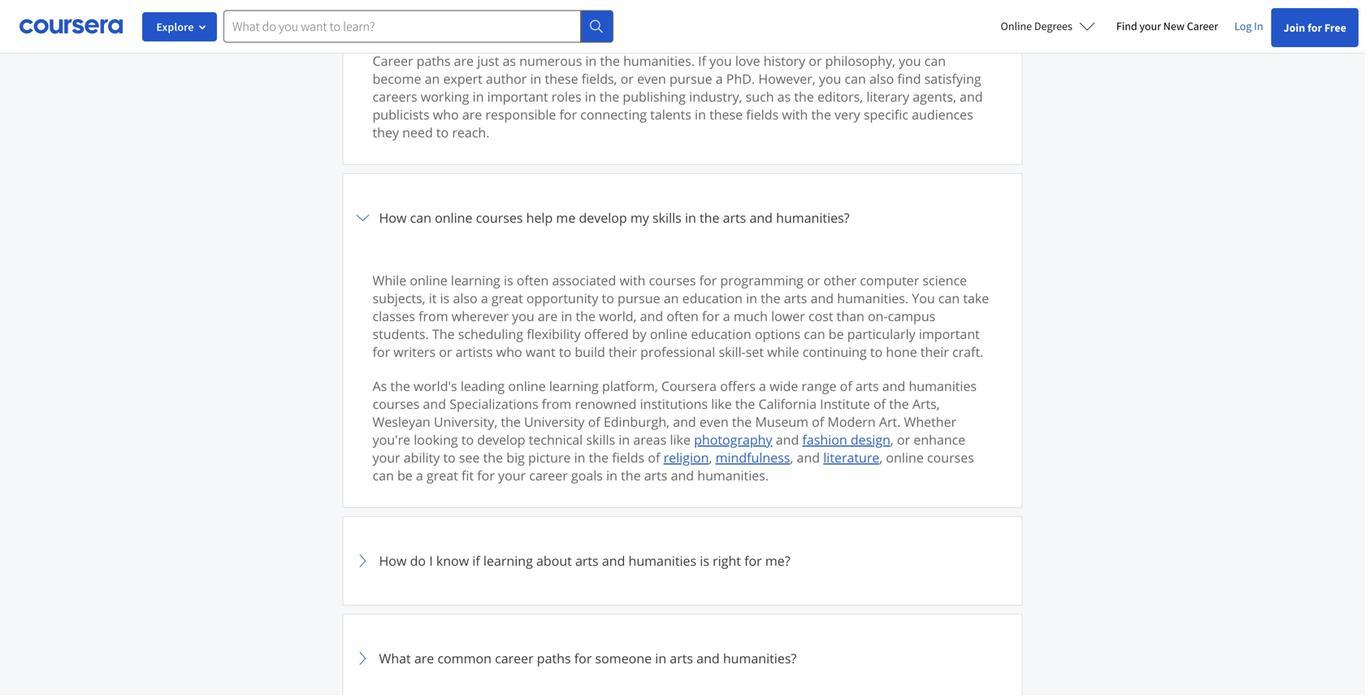 Task type: locate. For each thing, give the bounding box(es) containing it.
from up university
[[542, 395, 572, 413]]

1 horizontal spatial develop
[[579, 209, 627, 226]]

great left fit
[[427, 467, 458, 484]]

publishing
[[623, 88, 686, 105]]

learning inside dropdown button
[[484, 552, 533, 569]]

also inside 'career paths are just as numerous in the humanities. if you love history or philosophy, you can become an expert author in these fields, or even pursue a phd. however, you can also find satisfying careers working in important roles in the publishing industry, such as the editors, literary agents, and publicists who are responsible for connecting talents in these fields with the very specific audiences they need to reach.'
[[870, 70, 895, 87]]

how up while
[[379, 209, 407, 226]]

career down picture
[[529, 467, 568, 484]]

fields down areas
[[612, 449, 645, 466]]

as down however,
[[778, 88, 791, 105]]

1 vertical spatial develop
[[477, 431, 526, 448]]

1 horizontal spatial important
[[919, 325, 980, 343]]

education
[[683, 289, 743, 307], [691, 325, 752, 343]]

0 vertical spatial career
[[1188, 19, 1219, 33]]

associated
[[552, 272, 616, 289]]

to down particularly
[[871, 343, 883, 361]]

become
[[373, 70, 421, 87]]

options
[[755, 325, 801, 343]]

the up offered
[[576, 307, 596, 325]]

subjects,
[[373, 289, 426, 307]]

0 horizontal spatial also
[[453, 289, 478, 307]]

often up professional
[[667, 307, 699, 325]]

how do i know if learning about arts and humanities is right for me? list item
[[343, 516, 1023, 606]]

1 horizontal spatial with
[[782, 106, 808, 123]]

even inside as the world's leading online learning platform, coursera offers a wide range of arts and humanities courses and specializations from renowned institutions like the california institute of the arts, wesleyan university, the university of edinburgh, and even the museum of modern art. whether you're looking to develop technical skills in areas like
[[700, 413, 729, 430]]

in up fields, at the left top of page
[[586, 52, 597, 70]]

0 vertical spatial like
[[712, 395, 732, 413]]

a
[[716, 70, 723, 87], [481, 289, 488, 307], [723, 307, 731, 325], [759, 377, 767, 395], [416, 467, 423, 484]]

skills down renowned
[[586, 431, 616, 448]]

0 vertical spatial humanities
[[909, 377, 977, 395]]

0 horizontal spatial from
[[419, 307, 448, 325]]

or inside , or enhance your ability to see the big picture in the fields of
[[898, 431, 911, 448]]

is right "it"
[[440, 289, 450, 307]]

0 vertical spatial humanities.
[[624, 52, 695, 70]]

0 horizontal spatial their
[[609, 343, 637, 361]]

you right if
[[710, 52, 732, 70]]

to inside as the world's leading online learning platform, coursera offers a wide range of arts and humanities courses and specializations from renowned institutions like the california institute of the arts, wesleyan university, the university of edinburgh, and even the museum of modern art. whether you're looking to develop technical skills in areas like
[[462, 431, 474, 448]]

you
[[710, 52, 732, 70], [899, 52, 922, 70], [819, 70, 842, 87], [512, 307, 535, 325]]

1 horizontal spatial their
[[921, 343, 949, 361]]

your inside , or enhance your ability to see the big picture in the fields of
[[373, 449, 400, 466]]

1 vertical spatial with
[[620, 272, 646, 289]]

1 horizontal spatial great
[[492, 289, 523, 307]]

courses inside while online learning is often associated with courses for programming or other computer science subjects, it is also a great opportunity to pursue an education in the arts and humanities. you can take classes from wherever you are in the world, and often for a much lower cost than on-campus students. the scheduling flexibility offered by online education options can be particularly important for writers or artists who want to build their professional skill-set while continuing to hone their craft.
[[649, 272, 696, 289]]

to inside 'career paths are just as numerous in the humanities. if you love history or philosophy, you can become an expert author in these fields, or even pursue a phd. however, you can also find satisfying careers working in important roles in the publishing industry, such as the editors, literary agents, and publicists who are responsible for connecting talents in these fields with the very specific audiences they need to reach.'
[[436, 124, 449, 141]]

1 vertical spatial humanities.
[[838, 289, 909, 307]]

courses left the help
[[476, 209, 523, 226]]

new
[[1164, 19, 1185, 33]]

0 vertical spatial education
[[683, 289, 743, 307]]

1 vertical spatial from
[[542, 395, 572, 413]]

also up the literary
[[870, 70, 895, 87]]

fields down such
[[747, 106, 779, 123]]

humanities up arts,
[[909, 377, 977, 395]]

how inside 'list item'
[[379, 209, 407, 226]]

university,
[[434, 413, 498, 430]]

fields inside , or enhance your ability to see the big picture in the fields of
[[612, 449, 645, 466]]

on-
[[868, 307, 888, 325]]

often up 'opportunity'
[[517, 272, 549, 289]]

a inside 'career paths are just as numerous in the humanities. if you love history or philosophy, you can become an expert author in these fields, or even pursue a phd. however, you can also find satisfying careers working in important roles in the publishing industry, such as the editors, literary agents, and publicists who are responsible for connecting talents in these fields with the very specific audiences they need to reach.'
[[716, 70, 723, 87]]

3 chevron right image from the top
[[353, 649, 373, 668]]

from down "it"
[[419, 307, 448, 325]]

right
[[713, 552, 741, 569]]

0 vertical spatial important
[[488, 88, 548, 105]]

your down big
[[498, 467, 526, 484]]

1 horizontal spatial from
[[542, 395, 572, 413]]

0 vertical spatial paths
[[417, 52, 451, 70]]

1 vertical spatial important
[[919, 325, 980, 343]]

list item
[[343, 173, 1023, 517]]

offered
[[584, 325, 629, 343]]

0 vertical spatial humanities?
[[777, 209, 850, 226]]

0 horizontal spatial your
[[373, 449, 400, 466]]

you up editors,
[[819, 70, 842, 87]]

an up professional
[[664, 289, 679, 307]]

or down art.
[[898, 431, 911, 448]]

your right 'find'
[[1140, 19, 1162, 33]]

with inside while online learning is often associated with courses for programming or other computer science subjects, it is also a great opportunity to pursue an education in the arts and humanities. you can take classes from wherever you are in the world, and often for a much lower cost than on-campus students. the scheduling flexibility offered by online education options can be particularly important for writers or artists who want to build their professional skill-set while continuing to hone their craft.
[[620, 272, 646, 289]]

0 vertical spatial learning
[[451, 272, 501, 289]]

2 vertical spatial is
[[700, 552, 710, 569]]

enhance
[[914, 431, 966, 448]]

0 vertical spatial be
[[829, 325, 844, 343]]

arts right 'about' at the bottom
[[576, 552, 599, 569]]

1 horizontal spatial paths
[[537, 650, 571, 667]]

courses up wesleyan
[[373, 395, 420, 413]]

areas
[[634, 431, 667, 448]]

join
[[1284, 20, 1306, 35]]

0 vertical spatial skills
[[653, 209, 682, 226]]

1 vertical spatial be
[[398, 467, 413, 484]]

0 horizontal spatial humanities
[[629, 552, 697, 569]]

institute
[[820, 395, 871, 413]]

coursera image
[[20, 13, 123, 39]]

are right what
[[414, 650, 434, 667]]

chevron right image inside how do i know if learning about arts and humanities is right for me? dropdown button
[[353, 551, 373, 571]]

What do you want to learn? text field
[[224, 10, 581, 43]]

your inside , online courses can be a great fit for your career goals in the arts and humanities.
[[498, 467, 526, 484]]

chevron right image inside what are common career paths for someone in arts and humanities? dropdown button
[[353, 649, 373, 668]]

technical
[[529, 431, 583, 448]]

learning up wherever
[[451, 272, 501, 289]]

skills right my
[[653, 209, 682, 226]]

1 vertical spatial like
[[670, 431, 691, 448]]

to up the see
[[462, 431, 474, 448]]

in up goals on the left bottom of the page
[[574, 449, 586, 466]]

develop
[[579, 209, 627, 226], [477, 431, 526, 448]]

be down ability on the bottom left of the page
[[398, 467, 413, 484]]

0 vertical spatial your
[[1140, 19, 1162, 33]]

courses down enhance
[[928, 449, 975, 466]]

programming
[[721, 272, 804, 289]]

career up become
[[373, 52, 413, 70]]

2 chevron right image from the top
[[353, 551, 373, 571]]

1 horizontal spatial be
[[829, 325, 844, 343]]

0 vertical spatial career
[[529, 467, 568, 484]]

as
[[503, 52, 516, 70], [778, 88, 791, 105]]

platform,
[[602, 377, 658, 395]]

0 vertical spatial with
[[782, 106, 808, 123]]

how
[[379, 209, 407, 226], [379, 552, 407, 569]]

list item containing how can online courses help me develop my skills in the arts and humanities?
[[343, 173, 1023, 517]]

of up art.
[[874, 395, 886, 413]]

a down ability on the bottom left of the page
[[416, 467, 423, 484]]

are
[[454, 52, 474, 70], [462, 106, 482, 123], [538, 307, 558, 325], [414, 650, 434, 667]]

1 horizontal spatial humanities
[[909, 377, 977, 395]]

numerous
[[520, 52, 582, 70]]

2 vertical spatial humanities.
[[698, 467, 769, 484]]

a up the 'industry,'
[[716, 70, 723, 87]]

artists
[[456, 343, 493, 361]]

learning
[[451, 272, 501, 289], [549, 377, 599, 395], [484, 552, 533, 569]]

the up goals on the left bottom of the page
[[589, 449, 609, 466]]

1 vertical spatial learning
[[549, 377, 599, 395]]

humanities?
[[777, 209, 850, 226], [723, 650, 797, 667]]

common
[[438, 650, 492, 667]]

how left do
[[379, 552, 407, 569]]

learning inside as the world's leading online learning platform, coursera offers a wide range of arts and humanities courses and specializations from renowned institutions like the california institute of the arts, wesleyan university, the university of edinburgh, and even the museum of modern art. whether you're looking to develop technical skills in areas like
[[549, 377, 599, 395]]

with up world, in the top of the page
[[620, 272, 646, 289]]

, down photography and fashion design
[[791, 449, 794, 466]]

join for free
[[1284, 20, 1347, 35]]

for left programming
[[700, 272, 717, 289]]

in down expert
[[473, 88, 484, 105]]

skill-
[[719, 343, 746, 361]]

you up the 'flexibility'
[[512, 307, 535, 325]]

their right the hone
[[921, 343, 949, 361]]

is inside how do i know if learning about arts and humanities is right for me? dropdown button
[[700, 552, 710, 569]]

1 vertical spatial career
[[495, 650, 534, 667]]

of down areas
[[648, 449, 660, 466]]

coursera
[[662, 377, 717, 395]]

0 horizontal spatial who
[[433, 106, 459, 123]]

classes
[[373, 307, 415, 325]]

for right fit
[[477, 467, 495, 484]]

online inside how can online courses help me develop my skills in the arts and humanities? dropdown button
[[435, 209, 473, 226]]

courses
[[476, 209, 523, 226], [649, 272, 696, 289], [373, 395, 420, 413], [928, 449, 975, 466]]

, down art.
[[891, 431, 894, 448]]

the inside dropdown button
[[700, 209, 720, 226]]

chevron right image
[[353, 208, 373, 228], [353, 551, 373, 571], [353, 649, 373, 668]]

1 vertical spatial an
[[664, 289, 679, 307]]

0 horizontal spatial an
[[425, 70, 440, 87]]

and inside , online courses can be a great fit for your career goals in the arts and humanities.
[[671, 467, 694, 484]]

0 horizontal spatial as
[[503, 52, 516, 70]]

arts inside dropdown button
[[670, 650, 693, 667]]

skills
[[653, 209, 682, 226], [586, 431, 616, 448]]

these up the roles
[[545, 70, 578, 87]]

0 vertical spatial these
[[545, 70, 578, 87]]

great inside while online learning is often associated with courses for programming or other computer science subjects, it is also a great opportunity to pursue an education in the arts and humanities. you can take classes from wherever you are in the world, and often for a much lower cost than on-campus students. the scheduling flexibility offered by online education options can be particularly important for writers or artists who want to build their professional skill-set while continuing to hone their craft.
[[492, 289, 523, 307]]

in
[[1255, 19, 1264, 33]]

great up wherever
[[492, 289, 523, 307]]

edinburgh,
[[604, 413, 670, 430]]

literary
[[867, 88, 910, 105]]

a inside as the world's leading online learning platform, coursera offers a wide range of arts and humanities courses and specializations from renowned institutions like the california institute of the arts, wesleyan university, the university of edinburgh, and even the museum of modern art. whether you're looking to develop technical skills in areas like
[[759, 377, 767, 395]]

0 vertical spatial great
[[492, 289, 523, 307]]

1 horizontal spatial even
[[700, 413, 729, 430]]

chevron right image for how do i know if learning about arts and humanities is right for me?
[[353, 551, 373, 571]]

courses inside dropdown button
[[476, 209, 523, 226]]

2 vertical spatial chevron right image
[[353, 649, 373, 668]]

their down offered
[[609, 343, 637, 361]]

0 horizontal spatial even
[[637, 70, 667, 87]]

like
[[712, 395, 732, 413], [670, 431, 691, 448]]

1 vertical spatial humanities
[[629, 552, 697, 569]]

1 horizontal spatial skills
[[653, 209, 682, 226]]

as up author
[[503, 52, 516, 70]]

and
[[960, 88, 983, 105], [750, 209, 773, 226], [811, 289, 834, 307], [640, 307, 664, 325], [883, 377, 906, 395], [423, 395, 446, 413], [673, 413, 697, 430], [776, 431, 799, 448], [797, 449, 820, 466], [671, 467, 694, 484], [602, 552, 625, 569], [697, 650, 720, 667]]

or
[[809, 52, 822, 70], [621, 70, 634, 87], [807, 272, 821, 289], [439, 343, 452, 361], [898, 431, 911, 448]]

1 vertical spatial your
[[373, 449, 400, 466]]

join for free link
[[1272, 8, 1359, 47]]

1 horizontal spatial also
[[870, 70, 895, 87]]

None search field
[[224, 10, 614, 43]]

find
[[898, 70, 922, 87]]

1 vertical spatial great
[[427, 467, 458, 484]]

for inside dropdown button
[[575, 650, 592, 667]]

0 vertical spatial fields
[[747, 106, 779, 123]]

who down scheduling
[[497, 343, 523, 361]]

0 vertical spatial develop
[[579, 209, 627, 226]]

courses down how can online courses help me develop my skills in the arts and humanities? dropdown button
[[649, 272, 696, 289]]

career right new
[[1188, 19, 1219, 33]]

is up wherever
[[504, 272, 514, 289]]

in inside , or enhance your ability to see the big picture in the fields of
[[574, 449, 586, 466]]

much
[[734, 307, 768, 325]]

how inside list item
[[379, 552, 407, 569]]

humanities? inside dropdown button
[[777, 209, 850, 226]]

1 vertical spatial paths
[[537, 650, 571, 667]]

, down design
[[880, 449, 883, 466]]

0 horizontal spatial develop
[[477, 431, 526, 448]]

world,
[[599, 307, 637, 325]]

for inside , online courses can be a great fit for your career goals in the arts and humanities.
[[477, 467, 495, 484]]

0 horizontal spatial fields
[[612, 449, 645, 466]]

from
[[419, 307, 448, 325], [542, 395, 572, 413]]

0 vertical spatial from
[[419, 307, 448, 325]]

from inside while online learning is often associated with courses for programming or other computer science subjects, it is also a great opportunity to pursue an education in the arts and humanities. you can take classes from wherever you are in the world, and often for a much lower cost than on-campus students. the scheduling flexibility offered by online education options can be particularly important for writers or artists who want to build their professional skill-set while continuing to hone their craft.
[[419, 307, 448, 325]]

in right someone
[[655, 650, 667, 667]]

in down numerous
[[530, 70, 542, 87]]

with inside 'career paths are just as numerous in the humanities. if you love history or philosophy, you can become an expert author in these fields, or even pursue a phd. however, you can also find satisfying careers working in important roles in the publishing industry, such as the editors, literary agents, and publicists who are responsible for connecting talents in these fields with the very specific audiences they need to reach.'
[[782, 106, 808, 123]]

arts right someone
[[670, 650, 693, 667]]

0 vertical spatial pursue
[[670, 70, 713, 87]]

0 horizontal spatial often
[[517, 272, 549, 289]]

1 vertical spatial chevron right image
[[353, 551, 373, 571]]

important up responsible
[[488, 88, 548, 105]]

they
[[373, 124, 399, 141]]

fields
[[747, 106, 779, 123], [612, 449, 645, 466]]

0 horizontal spatial be
[[398, 467, 413, 484]]

0 vertical spatial who
[[433, 106, 459, 123]]

mindfulness
[[716, 449, 791, 466]]

an inside 'career paths are just as numerous in the humanities. if you love history or philosophy, you can become an expert author in these fields, or even pursue a phd. however, you can also find satisfying careers working in important roles in the publishing industry, such as the editors, literary agents, and publicists who are responsible for connecting talents in these fields with the very specific audiences they need to reach.'
[[425, 70, 440, 87]]

humanities. down the mindfulness
[[698, 467, 769, 484]]

1 horizontal spatial an
[[664, 289, 679, 307]]

humanities left right
[[629, 552, 697, 569]]

2 how from the top
[[379, 552, 407, 569]]

literature link
[[824, 449, 880, 466]]

0 vertical spatial is
[[504, 272, 514, 289]]

arts up lower
[[784, 289, 808, 307]]

how for how do i know if learning about arts and humanities is right for me?
[[379, 552, 407, 569]]

even up photography
[[700, 413, 729, 430]]

humanities.
[[624, 52, 695, 70], [838, 289, 909, 307], [698, 467, 769, 484]]

of up institute
[[840, 377, 853, 395]]

an
[[425, 70, 440, 87], [664, 289, 679, 307]]

education up much
[[683, 289, 743, 307]]

1 how from the top
[[379, 209, 407, 226]]

wherever
[[452, 307, 509, 325]]

1 vertical spatial fields
[[612, 449, 645, 466]]

1 vertical spatial humanities?
[[723, 650, 797, 667]]

careers
[[373, 88, 418, 105]]

the down programming
[[761, 289, 781, 307]]

0 horizontal spatial skills
[[586, 431, 616, 448]]

author
[[486, 70, 527, 87]]

chevron right image for how can online courses help me develop my skills in the arts and humanities?
[[353, 208, 373, 228]]

learning up renowned
[[549, 377, 599, 395]]

0 horizontal spatial humanities.
[[624, 52, 695, 70]]

0 horizontal spatial pursue
[[618, 289, 661, 307]]

1 vertical spatial skills
[[586, 431, 616, 448]]

for left me?
[[745, 552, 762, 569]]

humanities inside dropdown button
[[629, 552, 697, 569]]

know
[[436, 552, 469, 569]]

be inside while online learning is often associated with courses for programming or other computer science subjects, it is also a great opportunity to pursue an education in the arts and humanities. you can take classes from wherever you are in the world, and often for a much lower cost than on-campus students. the scheduling flexibility offered by online education options can be particularly important for writers or artists who want to build their professional skill-set while continuing to hone their craft.
[[829, 325, 844, 343]]

the down specializations
[[501, 413, 521, 430]]

what
[[379, 650, 411, 667]]

1 vertical spatial also
[[453, 289, 478, 307]]

0 vertical spatial an
[[425, 70, 440, 87]]

you inside while online learning is often associated with courses for programming or other computer science subjects, it is also a great opportunity to pursue an education in the arts and humanities. you can take classes from wherever you are in the world, and often for a much lower cost than on-campus students. the scheduling flexibility offered by online education options can be particularly important for writers or artists who want to build their professional skill-set while continuing to hone their craft.
[[512, 307, 535, 325]]

the inside , online courses can be a great fit for your career goals in the arts and humanities.
[[621, 467, 641, 484]]

how do i know if learning about arts and humanities is right for me?
[[379, 552, 791, 569]]

what are common career paths for someone in arts and humanities? list item
[[343, 614, 1023, 695]]

the right my
[[700, 209, 720, 226]]

2 horizontal spatial humanities.
[[838, 289, 909, 307]]

literature
[[824, 449, 880, 466]]

world's
[[414, 377, 457, 395]]

however,
[[759, 70, 816, 87]]

1 horizontal spatial humanities.
[[698, 467, 769, 484]]

chevron right image up while
[[353, 208, 373, 228]]

are inside while online learning is often associated with courses for programming or other computer science subjects, it is also a great opportunity to pursue an education in the arts and humanities. you can take classes from wherever you are in the world, and often for a much lower cost than on-campus students. the scheduling flexibility offered by online education options can be particularly important for writers or artists who want to build their professional skill-set while continuing to hone their craft.
[[538, 307, 558, 325]]

who inside 'career paths are just as numerous in the humanities. if you love history or philosophy, you can become an expert author in these fields, or even pursue a phd. however, you can also find satisfying careers working in important roles in the publishing industry, such as the editors, literary agents, and publicists who are responsible for connecting talents in these fields with the very specific audiences they need to reach.'
[[433, 106, 459, 123]]

other
[[824, 272, 857, 289]]

or left other
[[807, 272, 821, 289]]

industry,
[[690, 88, 743, 105]]

1 vertical spatial these
[[710, 106, 743, 123]]

is left right
[[700, 552, 710, 569]]

a left wide
[[759, 377, 767, 395]]

to right need
[[436, 124, 449, 141]]

important inside while online learning is often associated with courses for programming or other computer science subjects, it is also a great opportunity to pursue an education in the arts and humanities. you can take classes from wherever you are in the world, and often for a much lower cost than on-campus students. the scheduling flexibility offered by online education options can be particularly important for writers or artists who want to build their professional skill-set while continuing to hone their craft.
[[919, 325, 980, 343]]

1 vertical spatial how
[[379, 552, 407, 569]]

these down the 'industry,'
[[710, 106, 743, 123]]

,
[[891, 431, 894, 448], [709, 449, 713, 466], [791, 449, 794, 466], [880, 449, 883, 466]]

2 horizontal spatial is
[[700, 552, 710, 569]]

of
[[840, 377, 853, 395], [874, 395, 886, 413], [588, 413, 601, 430], [812, 413, 825, 430], [648, 449, 660, 466]]

0 horizontal spatial important
[[488, 88, 548, 105]]

your
[[1140, 19, 1162, 33], [373, 449, 400, 466], [498, 467, 526, 484]]

arts inside as the world's leading online learning platform, coursera offers a wide range of arts and humanities courses and specializations from renowned institutions like the california institute of the arts, wesleyan university, the university of edinburgh, and even the museum of modern art. whether you're looking to develop technical skills in areas like
[[856, 377, 879, 395]]

1 their from the left
[[609, 343, 637, 361]]

1 horizontal spatial as
[[778, 88, 791, 105]]

how can online courses help me develop my skills in the arts and humanities?
[[379, 209, 850, 226]]

humanities. inside 'career paths are just as numerous in the humanities. if you love history or philosophy, you can become an expert author in these fields, or even pursue a phd. however, you can also find satisfying careers working in important roles in the publishing industry, such as the editors, literary agents, and publicists who are responsible for connecting talents in these fields with the very specific audiences they need to reach.'
[[624, 52, 695, 70]]

0 horizontal spatial paths
[[417, 52, 451, 70]]

0 vertical spatial even
[[637, 70, 667, 87]]

0 horizontal spatial great
[[427, 467, 458, 484]]

the down editors,
[[812, 106, 832, 123]]

someone
[[596, 650, 652, 667]]

2 vertical spatial learning
[[484, 552, 533, 569]]

skills inside dropdown button
[[653, 209, 682, 226]]

paths left someone
[[537, 650, 571, 667]]

0 horizontal spatial with
[[620, 272, 646, 289]]

career inside , online courses can be a great fit for your career goals in the arts and humanities.
[[529, 467, 568, 484]]

1 vertical spatial career
[[373, 52, 413, 70]]

1 horizontal spatial who
[[497, 343, 523, 361]]

pursue down if
[[670, 70, 713, 87]]

online inside as the world's leading online learning platform, coursera offers a wide range of arts and humanities courses and specializations from renowned institutions like the california institute of the arts, wesleyan university, the university of edinburgh, and even the museum of modern art. whether you're looking to develop technical skills in areas like
[[508, 377, 546, 395]]

1 chevron right image from the top
[[353, 208, 373, 228]]

0 vertical spatial how
[[379, 209, 407, 226]]

1 horizontal spatial fields
[[747, 106, 779, 123]]

in inside as the world's leading online learning platform, coursera offers a wide range of arts and humanities courses and specializations from renowned institutions like the california institute of the arts, wesleyan university, the university of edinburgh, and even the museum of modern art. whether you're looking to develop technical skills in areas like
[[619, 431, 630, 448]]

humanities. inside while online learning is often associated with courses for programming or other computer science subjects, it is also a great opportunity to pursue an education in the arts and humanities. you can take classes from wherever you are in the world, and often for a much lower cost than on-campus students. the scheduling flexibility offered by online education options can be particularly important for writers or artists who want to build their professional skill-set while continuing to hone their craft.
[[838, 289, 909, 307]]

for inside dropdown button
[[745, 552, 762, 569]]

like down offers
[[712, 395, 732, 413]]

humanities. up on-
[[838, 289, 909, 307]]

who inside while online learning is often associated with courses for programming or other computer science subjects, it is also a great opportunity to pursue an education in the arts and humanities. you can take classes from wherever you are in the world, and often for a much lower cost than on-campus students. the scheduling flexibility offered by online education options can be particularly important for writers or artists who want to build their professional skill-set while continuing to hone their craft.
[[497, 343, 523, 361]]

, inside , or enhance your ability to see the big picture in the fields of
[[891, 431, 894, 448]]

in right my
[[685, 209, 697, 226]]

want
[[526, 343, 556, 361]]

chevron right image inside how can online courses help me develop my skills in the arts and humanities? dropdown button
[[353, 208, 373, 228]]

1 horizontal spatial pursue
[[670, 70, 713, 87]]



Task type: describe. For each thing, give the bounding box(es) containing it.
ability
[[404, 449, 440, 466]]

arts inside , online courses can be a great fit for your career goals in the arts and humanities.
[[644, 467, 668, 484]]

0 vertical spatial often
[[517, 272, 549, 289]]

responsible
[[486, 106, 556, 123]]

in up much
[[746, 289, 758, 307]]

in inside dropdown button
[[685, 209, 697, 226]]

courses inside as the world's leading online learning platform, coursera offers a wide range of arts and humanities courses and specializations from renowned institutions like the california institute of the arts, wesleyan university, the university of edinburgh, and even the museum of modern art. whether you're looking to develop technical skills in areas like
[[373, 395, 420, 413]]

as
[[373, 377, 387, 395]]

of inside , or enhance your ability to see the big picture in the fields of
[[648, 449, 660, 466]]

career inside 'career paths are just as numerous in the humanities. if you love history or philosophy, you can become an expert author in these fields, or even pursue a phd. however, you can also find satisfying careers working in important roles in the publishing industry, such as the editors, literary agents, and publicists who are responsible for connecting talents in these fields with the very specific audiences they need to reach.'
[[373, 52, 413, 70]]

i
[[429, 552, 433, 569]]

a inside , online courses can be a great fit for your career goals in the arts and humanities.
[[416, 467, 423, 484]]

1 horizontal spatial these
[[710, 106, 743, 123]]

1 vertical spatial is
[[440, 289, 450, 307]]

connecting
[[581, 106, 647, 123]]

fields inside 'career paths are just as numerous in the humanities. if you love history or philosophy, you can become an expert author in these fields, or even pursue a phd. however, you can also find satisfying careers working in important roles in the publishing industry, such as the editors, literary agents, and publicists who are responsible for connecting talents in these fields with the very specific audiences they need to reach.'
[[747, 106, 779, 123]]

, inside , online courses can be a great fit for your career goals in the arts and humanities.
[[880, 449, 883, 466]]

leading
[[461, 377, 505, 395]]

audiences
[[912, 106, 974, 123]]

a up wherever
[[481, 289, 488, 307]]

help
[[527, 209, 553, 226]]

explore
[[156, 20, 194, 34]]

the down however,
[[795, 88, 814, 105]]

wesleyan
[[373, 413, 431, 430]]

log in
[[1235, 19, 1264, 33]]

1 vertical spatial often
[[667, 307, 699, 325]]

career paths are just as numerous in the humanities. if you love history or philosophy, you can become an expert author in these fields, or even pursue a phd. however, you can also find satisfying careers working in important roles in the publishing industry, such as the editors, literary agents, and publicists who are responsible for connecting talents in these fields with the very specific audiences they need to reach. list item
[[343, 0, 1023, 174]]

arts,
[[913, 395, 940, 413]]

hone
[[886, 343, 918, 361]]

develop inside dropdown button
[[579, 209, 627, 226]]

can inside dropdown button
[[410, 209, 432, 226]]

log in link
[[1227, 16, 1272, 36]]

are inside what are common career paths for someone in arts and humanities? dropdown button
[[414, 650, 434, 667]]

specializations
[[450, 395, 539, 413]]

log
[[1235, 19, 1252, 33]]

career inside dropdown button
[[495, 650, 534, 667]]

the down offers
[[736, 395, 756, 413]]

in down the 'industry,'
[[695, 106, 706, 123]]

2 their from the left
[[921, 343, 949, 361]]

in inside dropdown button
[[655, 650, 667, 667]]

science
[[923, 272, 968, 289]]

for inside 'career paths are just as numerous in the humanities. if you love history or philosophy, you can become an expert author in these fields, or even pursue a phd. however, you can also find satisfying careers working in important roles in the publishing industry, such as the editors, literary agents, and publicists who are responsible for connecting talents in these fields with the very specific audiences they need to reach.'
[[560, 106, 577, 123]]

and inside dropdown button
[[697, 650, 720, 667]]

how for how can online courses help me develop my skills in the arts and humanities?
[[379, 209, 407, 226]]

whether
[[904, 413, 957, 430]]

be inside , online courses can be a great fit for your career goals in the arts and humanities.
[[398, 467, 413, 484]]

for left much
[[702, 307, 720, 325]]

cost
[[809, 307, 834, 325]]

the up fields, at the left top of page
[[600, 52, 620, 70]]

, or enhance your ability to see the big picture in the fields of
[[373, 431, 966, 466]]

are up expert
[[454, 52, 474, 70]]

2 horizontal spatial your
[[1140, 19, 1162, 33]]

it
[[429, 289, 437, 307]]

online inside , online courses can be a great fit for your career goals in the arts and humanities.
[[887, 449, 924, 466]]

photography link
[[694, 431, 773, 448]]

you
[[912, 289, 936, 307]]

pursue inside while online learning is often associated with courses for programming or other computer science subjects, it is also a great opportunity to pursue an education in the arts and humanities. you can take classes from wherever you are in the world, and often for a much lower cost than on-campus students. the scheduling flexibility offered by online education options can be particularly important for writers or artists who want to build their professional skill-set while continuing to hone their craft.
[[618, 289, 661, 307]]

the up photography
[[732, 413, 752, 430]]

humanities inside as the world's leading online learning platform, coursera offers a wide range of arts and humanities courses and specializations from renowned institutions like the california institute of the arts, wesleyan university, the university of edinburgh, and even the museum of modern art. whether you're looking to develop technical skills in areas like
[[909, 377, 977, 395]]

than
[[837, 307, 865, 325]]

professional
[[641, 343, 716, 361]]

great inside , online courses can be a great fit for your career goals in the arts and humanities.
[[427, 467, 458, 484]]

build
[[575, 343, 606, 361]]

the up art.
[[890, 395, 909, 413]]

the up connecting
[[600, 88, 620, 105]]

while
[[768, 343, 800, 361]]

photography
[[694, 431, 773, 448]]

by
[[632, 325, 647, 343]]

for right join
[[1308, 20, 1323, 35]]

find
[[1117, 19, 1138, 33]]

fashion
[[803, 431, 848, 448]]

looking
[[414, 431, 458, 448]]

need
[[403, 124, 433, 141]]

love
[[736, 52, 761, 70]]

from inside as the world's leading online learning platform, coursera offers a wide range of arts and humanities courses and specializations from renowned institutions like the california institute of the arts, wesleyan university, the university of edinburgh, and even the museum of modern art. whether you're looking to develop technical skills in areas like
[[542, 395, 572, 413]]

while online learning is often associated with courses for programming or other computer science subjects, it is also a great opportunity to pursue an education in the arts and humanities. you can take classes from wherever you are in the world, and often for a much lower cost than on-campus students. the scheduling flexibility offered by online education options can be particularly important for writers or artists who want to build their professional skill-set while continuing to hone their craft.
[[373, 272, 990, 361]]

1 horizontal spatial like
[[712, 395, 732, 413]]

for down the students.
[[373, 343, 390, 361]]

or down the
[[439, 343, 452, 361]]

0 vertical spatial as
[[503, 52, 516, 70]]

courses inside , online courses can be a great fit for your career goals in the arts and humanities.
[[928, 449, 975, 466]]

degrees
[[1035, 19, 1073, 33]]

craft.
[[953, 343, 984, 361]]

also inside while online learning is often associated with courses for programming or other computer science subjects, it is also a great opportunity to pursue an education in the arts and humanities. you can take classes from wherever you are in the world, and often for a much lower cost than on-campus students. the scheduling flexibility offered by online education options can be particularly important for writers or artists who want to build their professional skill-set while continuing to hone their craft.
[[453, 289, 478, 307]]

my
[[631, 209, 649, 226]]

campus
[[888, 307, 936, 325]]

me
[[556, 209, 576, 226]]

you're
[[373, 431, 411, 448]]

fashion design link
[[803, 431, 891, 448]]

learning inside while online learning is often associated with courses for programming or other computer science subjects, it is also a great opportunity to pursue an education in the arts and humanities. you can take classes from wherever you are in the world, and often for a much lower cost than on-campus students. the scheduling flexibility offered by online education options can be particularly important for writers or artists who want to build their professional skill-set while continuing to hone their craft.
[[451, 272, 501, 289]]

or right the history
[[809, 52, 822, 70]]

university
[[524, 413, 585, 430]]

skills inside as the world's leading online learning platform, coursera offers a wide range of arts and humanities courses and specializations from renowned institutions like the california institute of the arts, wesleyan university, the university of edinburgh, and even the museum of modern art. whether you're looking to develop technical skills in areas like
[[586, 431, 616, 448]]

in down 'opportunity'
[[561, 307, 573, 325]]

learning for if
[[484, 552, 533, 569]]

develop inside as the world's leading online learning platform, coursera offers a wide range of arts and humanities courses and specializations from renowned institutions like the california institute of the arts, wesleyan university, the university of edinburgh, and even the museum of modern art. whether you're looking to develop technical skills in areas like
[[477, 431, 526, 448]]

, down photography link
[[709, 449, 713, 466]]

range
[[802, 377, 837, 395]]

to inside , or enhance your ability to see the big picture in the fields of
[[443, 449, 456, 466]]

the right as
[[391, 377, 410, 395]]

opportunity
[[527, 289, 599, 307]]

institutions
[[640, 395, 708, 413]]

even inside 'career paths are just as numerous in the humanities. if you love history or philosophy, you can become an expert author in these fields, or even pursue a phd. however, you can also find satisfying careers working in important roles in the publishing industry, such as the editors, literary agents, and publicists who are responsible for connecting talents in these fields with the very specific audiences they need to reach.'
[[637, 70, 667, 87]]

in down fields, at the left top of page
[[585, 88, 596, 105]]

just
[[477, 52, 499, 70]]

expert
[[443, 70, 483, 87]]

phd.
[[727, 70, 755, 87]]

very
[[835, 106, 861, 123]]

fields,
[[582, 70, 618, 87]]

arts inside while online learning is often associated with courses for programming or other computer science subjects, it is also a great opportunity to pursue an education in the arts and humanities. you can take classes from wherever you are in the world, and often for a much lower cost than on-campus students. the scheduling flexibility offered by online education options can be particularly important for writers or artists who want to build their professional skill-set while continuing to hone their craft.
[[784, 289, 808, 307]]

fit
[[462, 467, 474, 484]]

philosophy,
[[826, 52, 896, 70]]

or right fields, at the left top of page
[[621, 70, 634, 87]]

religion link
[[664, 449, 709, 466]]

editors,
[[818, 88, 864, 105]]

, online courses can be a great fit for your career goals in the arts and humanities.
[[373, 449, 975, 484]]

an inside while online learning is often associated with courses for programming or other computer science subjects, it is also a great opportunity to pursue an education in the arts and humanities. you can take classes from wherever you are in the world, and often for a much lower cost than on-campus students. the scheduling flexibility offered by online education options can be particularly important for writers or artists who want to build their professional skill-set while continuing to hone their craft.
[[664, 289, 679, 307]]

the left big
[[483, 449, 503, 466]]

working
[[421, 88, 469, 105]]

1 vertical spatial as
[[778, 88, 791, 105]]

offers
[[720, 377, 756, 395]]

mindfulness link
[[716, 449, 791, 466]]

of up fashion at the right
[[812, 413, 825, 430]]

how do i know if learning about arts and humanities is right for me? button
[[353, 527, 1013, 595]]

1 horizontal spatial career
[[1188, 19, 1219, 33]]

1 vertical spatial education
[[691, 325, 752, 343]]

scheduling
[[458, 325, 524, 343]]

california
[[759, 395, 817, 413]]

to up world, in the top of the page
[[602, 289, 615, 307]]

paths inside 'career paths are just as numerous in the humanities. if you love history or philosophy, you can become an expert author in these fields, or even pursue a phd. however, you can also find satisfying careers working in important roles in the publishing industry, such as the editors, literary agents, and publicists who are responsible for connecting talents in these fields with the very specific audiences they need to reach.'
[[417, 52, 451, 70]]

religion
[[664, 449, 709, 466]]

history
[[764, 52, 806, 70]]

while
[[373, 272, 407, 289]]

computer
[[860, 272, 920, 289]]

learning for online
[[549, 377, 599, 395]]

a left much
[[723, 307, 731, 325]]

pursue inside 'career paths are just as numerous in the humanities. if you love history or philosophy, you can become an expert author in these fields, or even pursue a phd. however, you can also find satisfying careers working in important roles in the publishing industry, such as the editors, literary agents, and publicists who are responsible for connecting talents in these fields with the very specific audiences they need to reach.'
[[670, 70, 713, 87]]

paths inside dropdown button
[[537, 650, 571, 667]]

religion , mindfulness , and literature
[[664, 449, 880, 466]]

in inside , online courses can be a great fit for your career goals in the arts and humanities.
[[607, 467, 618, 484]]

can inside , online courses can be a great fit for your career goals in the arts and humanities.
[[373, 467, 394, 484]]

students.
[[373, 325, 429, 343]]

continuing
[[803, 343, 867, 361]]

explore button
[[142, 12, 217, 41]]

to down the 'flexibility'
[[559, 343, 572, 361]]

such
[[746, 88, 774, 105]]

arts up programming
[[723, 209, 747, 226]]

chevron right image for what are common career paths for someone in arts and humanities?
[[353, 649, 373, 668]]

humanities? inside dropdown button
[[723, 650, 797, 667]]

0 horizontal spatial these
[[545, 70, 578, 87]]

and inside 'career paths are just as numerous in the humanities. if you love history or philosophy, you can become an expert author in these fields, or even pursue a phd. however, you can also find satisfying careers working in important roles in the publishing industry, such as the editors, literary agents, and publicists who are responsible for connecting talents in these fields with the very specific audiences they need to reach.'
[[960, 88, 983, 105]]

online degrees button
[[988, 8, 1109, 44]]

of down renowned
[[588, 413, 601, 430]]

important inside 'career paths are just as numerous in the humanities. if you love history or philosophy, you can become an expert author in these fields, or even pursue a phd. however, you can also find satisfying careers working in important roles in the publishing industry, such as the editors, literary agents, and publicists who are responsible for connecting talents in these fields with the very specific audiences they need to reach.'
[[488, 88, 548, 105]]

museum
[[756, 413, 809, 430]]

you up the find
[[899, 52, 922, 70]]

reach.
[[452, 124, 490, 141]]

humanities. inside , online courses can be a great fit for your career goals in the arts and humanities.
[[698, 467, 769, 484]]

are up 'reach.'
[[462, 106, 482, 123]]



Task type: vqa. For each thing, say whether or not it's contained in the screenshot.
Go To Next Page 'image'
no



